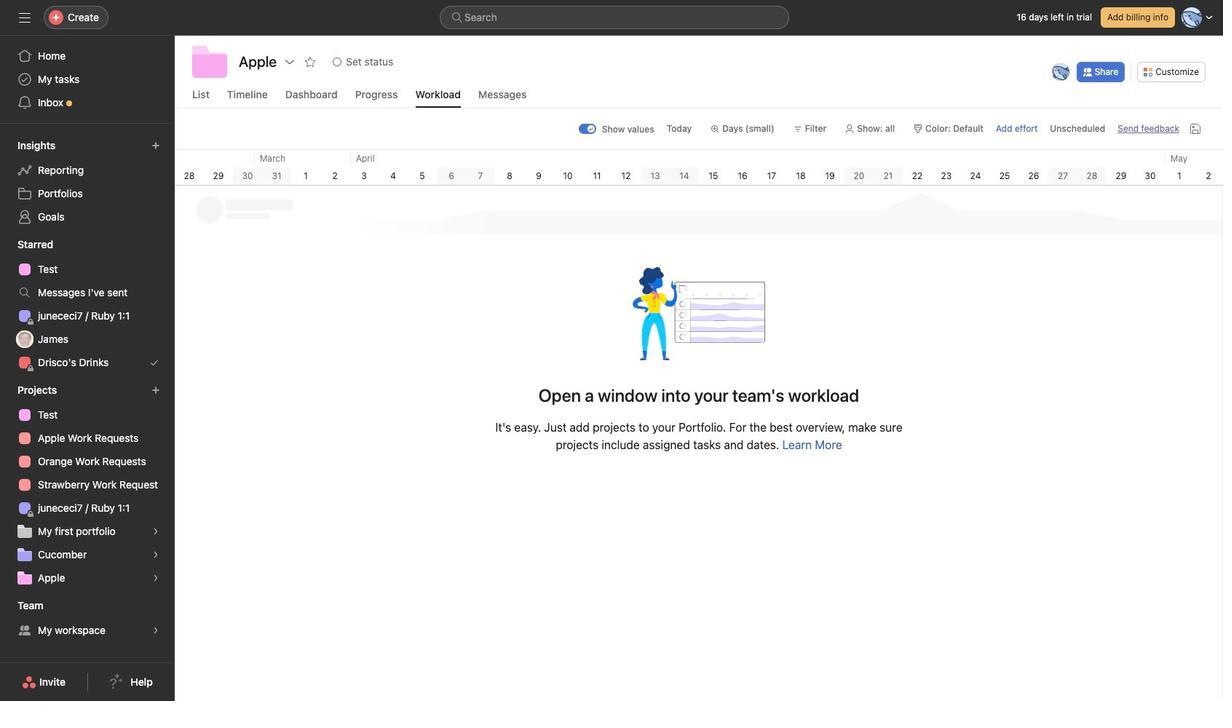 Task type: describe. For each thing, give the bounding box(es) containing it.
see details, apple image
[[152, 574, 160, 583]]

see details, my workspace image
[[152, 627, 160, 635]]

teams element
[[0, 593, 175, 646]]

add to starred image
[[305, 56, 316, 68]]

new project or portfolio image
[[152, 386, 160, 395]]

insights element
[[0, 133, 175, 232]]



Task type: vqa. For each thing, say whether or not it's contained in the screenshot.
Insights element
yes



Task type: locate. For each thing, give the bounding box(es) containing it.
global element
[[0, 36, 175, 123]]

switch
[[579, 123, 597, 134]]

see details, cucomber image
[[152, 551, 160, 560]]

see details, my first portfolio image
[[152, 527, 160, 536]]

new insights image
[[152, 141, 160, 150]]

show options image
[[284, 56, 296, 68]]

hide sidebar image
[[19, 12, 31, 23]]

projects element
[[0, 377, 175, 593]]

save layout as default image
[[1190, 123, 1202, 135]]

show: all people image
[[846, 125, 855, 133]]

starred element
[[0, 232, 175, 377]]

list box
[[440, 6, 790, 29]]



